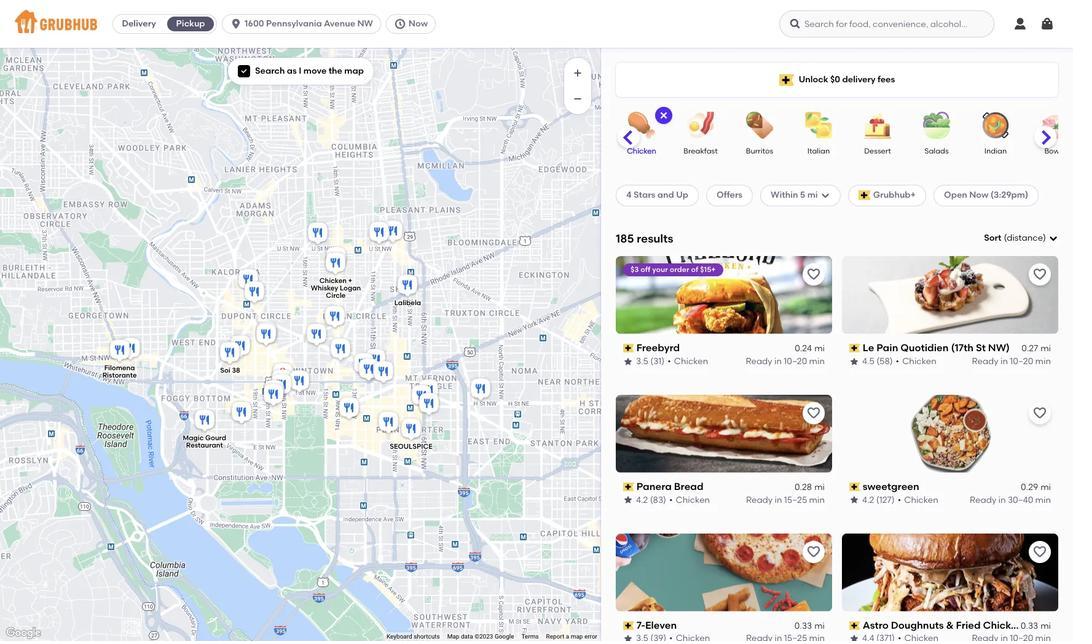 Task type: locate. For each thing, give the bounding box(es) containing it.
min down the 0.24 mi
[[809, 356, 825, 367]]

1 vertical spatial map
[[571, 634, 583, 640]]

1 vertical spatial now
[[969, 190, 989, 201]]

map
[[344, 66, 364, 76], [571, 634, 583, 640]]

seoulspice image
[[399, 417, 423, 444]]

0 horizontal spatial 0.33
[[795, 621, 812, 632]]

pennsylvania
[[266, 18, 322, 29]]

0.29 mi
[[1021, 482, 1051, 493]]

subscription pass image for freebyrd
[[623, 344, 634, 353]]

panera bread image
[[262, 379, 286, 406]]

subscription pass image left freebyrd
[[623, 344, 634, 353]]

0 vertical spatial now
[[409, 18, 428, 29]]

• chicken right (31)
[[668, 356, 708, 367]]

4.2
[[636, 495, 648, 505], [862, 495, 874, 505]]

carvings image
[[229, 400, 254, 427]]

subscription pass image
[[623, 344, 634, 353], [623, 483, 634, 492]]

report
[[546, 634, 564, 640]]

subscription pass image left panera
[[623, 483, 634, 492]]

• chicken for le pain quotidien (17th st nw)
[[896, 356, 936, 367]]

1 0.33 mi from the left
[[795, 621, 825, 632]]

(83)
[[650, 495, 666, 505]]

pizza corner image
[[305, 221, 330, 248]]

1 horizontal spatial grubhub plus flag logo image
[[858, 191, 871, 201]]

keyboard
[[387, 634, 412, 640]]

salads image
[[915, 112, 958, 139]]

save this restaurant image for sweetgreen
[[1033, 406, 1047, 421]]

ghion ethiopian restaurant image
[[380, 219, 405, 246]]

p.f. chang's image
[[228, 334, 253, 361]]

• right (31)
[[668, 356, 671, 367]]

• for panera bread
[[669, 495, 673, 505]]

magic
[[183, 435, 204, 443]]

pain
[[877, 342, 898, 354]]

now right nw
[[409, 18, 428, 29]]

save this restaurant image for astro doughnuts & fried chicken
[[1033, 545, 1047, 560]]

mi for astro doughnuts & fried chicken
[[1041, 621, 1051, 632]]

• chicken for panera bread
[[669, 495, 710, 505]]

0.24
[[795, 344, 812, 354]]

svg image
[[1040, 17, 1055, 31], [230, 18, 242, 30], [659, 111, 669, 120], [820, 191, 830, 201]]

now button
[[386, 14, 441, 34]]

2 0.33 from the left
[[1021, 621, 1038, 632]]

open
[[944, 190, 967, 201]]

1 horizontal spatial now
[[969, 190, 989, 201]]

ready
[[746, 356, 772, 367], [972, 356, 999, 367], [746, 495, 773, 505], [970, 495, 996, 505]]

4.2 (127)
[[862, 495, 895, 505]]

subscription pass image for sweetgreen
[[849, 483, 860, 492]]

1 10–20 from the left
[[784, 356, 807, 367]]

magic gourd restaurant
[[183, 435, 226, 450]]

(31)
[[650, 356, 665, 367]]

save this restaurant image
[[806, 267, 821, 282], [1033, 267, 1047, 282], [806, 406, 821, 421], [1033, 545, 1047, 560]]

5
[[800, 190, 805, 201]]

ristorante
[[102, 372, 137, 380]]

asia nine bar & lounge image
[[376, 410, 401, 437]]

star icon image for le pain quotidien (17th st nw)
[[849, 357, 859, 367]]

astro
[[863, 620, 889, 632]]

mi
[[807, 190, 818, 201], [814, 344, 825, 354], [1041, 344, 1051, 354], [814, 482, 825, 493], [1041, 482, 1051, 493], [814, 621, 825, 632], [1041, 621, 1051, 632]]

min down 0.29 mi
[[1035, 495, 1051, 505]]

yardbird southern table & bar image
[[371, 360, 396, 387]]

0 horizontal spatial 4.2
[[636, 495, 648, 505]]

call me chicken image
[[242, 280, 267, 307]]

10–20 down 0.24
[[784, 356, 807, 367]]

freebyrd  logo image
[[616, 256, 832, 334]]

grubhub plus flag logo image
[[779, 74, 794, 86], [858, 191, 871, 201]]

1600 pennsylvania avenue nw button
[[222, 14, 386, 34]]

7-eleven
[[637, 620, 677, 632]]

chicken right fried in the right bottom of the page
[[983, 620, 1023, 632]]

185
[[616, 231, 634, 246]]

in
[[774, 356, 782, 367], [1001, 356, 1008, 367], [775, 495, 782, 505], [998, 495, 1006, 505]]

(17th
[[951, 342, 974, 354]]

min for panera bread
[[809, 495, 825, 505]]

g.o.a.t. room image
[[363, 347, 388, 374]]

ready for sweetgreen
[[970, 495, 996, 505]]

0.33 for 7-eleven
[[795, 621, 812, 632]]

keyboard shortcuts button
[[387, 633, 440, 642]]

1 4.2 from the left
[[636, 495, 648, 505]]

1 vertical spatial subscription pass image
[[623, 483, 634, 492]]

min for le pain quotidien (17th st nw)
[[1035, 356, 1051, 367]]

• right (58)
[[896, 356, 899, 367]]

1 vertical spatial save this restaurant image
[[806, 545, 821, 560]]

2 subscription pass image from the top
[[623, 483, 634, 492]]

report a map error link
[[546, 634, 597, 640]]

0 horizontal spatial 10–20
[[784, 356, 807, 367]]

2 4.2 from the left
[[862, 495, 874, 505]]

save this restaurant button for doughnuts
[[1029, 541, 1051, 563]]

terms
[[521, 634, 539, 640]]

svg image inside now button
[[394, 18, 406, 30]]

alero restaurant image
[[236, 267, 261, 294]]

subscription pass image left sweetgreen
[[849, 483, 860, 492]]

None field
[[984, 232, 1058, 245]]

4.2 left (127)
[[862, 495, 874, 505]]

sweetgreen
[[863, 481, 919, 493]]

$0
[[830, 74, 840, 85]]

0 horizontal spatial 0.33 mi
[[795, 621, 825, 632]]

2 10–20 from the left
[[1010, 356, 1033, 367]]

0.33 mi for astro doughnuts & fried chicken
[[1021, 621, 1051, 632]]

breakfast image
[[679, 112, 722, 139]]

ready in 10–20 min
[[746, 356, 825, 367], [972, 356, 1051, 367]]

in for freebyrd
[[774, 356, 782, 367]]

mi for 7-eleven
[[814, 621, 825, 632]]

0.33
[[795, 621, 812, 632], [1021, 621, 1038, 632]]

ready in 30–40 min
[[970, 495, 1051, 505]]

magic gourd restaurant image
[[192, 408, 217, 435]]

0 horizontal spatial map
[[344, 66, 364, 76]]

0 horizontal spatial ready in 10–20 min
[[746, 356, 825, 367]]

• chicken down quotidien
[[896, 356, 936, 367]]

4.2 for panera bread
[[636, 495, 648, 505]]

save this restaurant image inside button
[[806, 545, 821, 560]]

map region
[[0, 16, 623, 642]]

popeyes image
[[323, 304, 347, 331]]

map right a
[[571, 634, 583, 640]]

nw)
[[988, 342, 1010, 354]]

chicken right (31)
[[674, 356, 708, 367]]

0.27
[[1022, 344, 1038, 354]]

freebyrd image
[[287, 369, 312, 396]]

0 horizontal spatial now
[[409, 18, 428, 29]]

7-
[[637, 620, 645, 632]]

0 vertical spatial save this restaurant image
[[1033, 406, 1047, 421]]

0.33 mi
[[795, 621, 825, 632], [1021, 621, 1051, 632]]

subscription pass image for astro doughnuts & fried chicken
[[849, 622, 860, 630]]

1 horizontal spatial 0.33
[[1021, 621, 1038, 632]]

results
[[637, 231, 673, 246]]

le pain quotidien (17th st nw) logo image
[[842, 256, 1058, 334]]

star icon image for sweetgreen
[[849, 496, 859, 505]]

1 horizontal spatial save this restaurant image
[[1033, 406, 1047, 421]]

save this restaurant button
[[803, 264, 825, 286], [1029, 264, 1051, 286], [803, 402, 825, 424], [1029, 402, 1051, 424], [803, 541, 825, 563], [1029, 541, 1051, 563]]

six street eats image
[[118, 336, 143, 363]]

(
[[1004, 233, 1007, 243]]

save this restaurant image for 7-eleven
[[806, 545, 821, 560]]

sweetgreen image
[[269, 368, 294, 395]]

0 vertical spatial subscription pass image
[[623, 344, 634, 353]]

Search for food, convenience, alcohol... search field
[[779, 10, 994, 37]]

ready in 10–20 min down the nw) on the right of page
[[972, 356, 1051, 367]]

svg image inside 1600 pennsylvania avenue nw button
[[230, 18, 242, 30]]

star icon image
[[623, 357, 633, 367], [849, 357, 859, 367], [623, 496, 633, 505], [849, 496, 859, 505], [623, 634, 633, 642], [849, 634, 859, 642]]

map
[[447, 634, 459, 640]]

move
[[303, 66, 327, 76]]

2 ready in 10–20 min from the left
[[972, 356, 1051, 367]]

bowls image
[[1033, 112, 1073, 139]]

ready for panera bread
[[746, 495, 773, 505]]

doughnuts
[[891, 620, 944, 632]]

10–20 for le pain quotidien (17th st nw)
[[1010, 356, 1033, 367]]

ready in 10–20 min down 0.24
[[746, 356, 825, 367]]

delivery
[[122, 18, 156, 29]]

chicken down bread
[[676, 495, 710, 505]]

1 subscription pass image from the top
[[623, 344, 634, 353]]

1 ready in 10–20 min from the left
[[746, 356, 825, 367]]

• for le pain quotidien (17th st nw)
[[896, 356, 899, 367]]

4.5 (58)
[[862, 356, 893, 367]]

grubhub plus flag logo image left unlock
[[779, 74, 794, 86]]

ready for le pain quotidien (17th st nw)
[[972, 356, 999, 367]]

baker's daughter eaton hotel image
[[352, 352, 376, 379]]

•
[[668, 356, 671, 367], [896, 356, 899, 367], [669, 495, 673, 505], [898, 495, 901, 505]]

mi for le pain quotidien (17th st nw)
[[1041, 344, 1051, 354]]

stars
[[634, 190, 655, 201]]

svg image
[[1013, 17, 1028, 31], [394, 18, 406, 30], [789, 18, 801, 30], [240, 68, 248, 75], [1049, 234, 1058, 243]]

report a map error
[[546, 634, 597, 640]]

grubhub+
[[873, 190, 916, 201]]

min down 0.27 mi
[[1035, 356, 1051, 367]]

now right open
[[969, 190, 989, 201]]

chicken up circle
[[319, 277, 347, 285]]

min down 0.28 mi
[[809, 495, 825, 505]]

0.28 mi
[[795, 482, 825, 493]]

1 horizontal spatial 4.2
[[862, 495, 874, 505]]

2 0.33 mi from the left
[[1021, 621, 1051, 632]]

google
[[495, 634, 514, 640]]

0 horizontal spatial grubhub plus flag logo image
[[779, 74, 794, 86]]

subscription pass image
[[849, 344, 860, 353], [849, 483, 860, 492], [623, 622, 634, 630], [849, 622, 860, 630]]

1 horizontal spatial 10–20
[[1010, 356, 1033, 367]]

mi for sweetgreen
[[1041, 482, 1051, 493]]

0 vertical spatial map
[[344, 66, 364, 76]]

save this restaurant image
[[1033, 406, 1047, 421], [806, 545, 821, 560]]

)
[[1043, 233, 1046, 243]]

soi 38 image
[[218, 340, 242, 368]]

0 horizontal spatial save this restaurant image
[[806, 545, 821, 560]]

doi moi image
[[324, 245, 348, 272]]

0 vertical spatial grubhub plus flag logo image
[[779, 74, 794, 86]]

subscription pass image left astro on the right of the page
[[849, 622, 860, 630]]

panera bread
[[637, 481, 703, 493]]

eleven
[[645, 620, 677, 632]]

(127)
[[876, 495, 895, 505]]

• right (83)
[[669, 495, 673, 505]]

arepa zone image
[[328, 337, 353, 364]]

none field containing sort
[[984, 232, 1058, 245]]

map right the
[[344, 66, 364, 76]]

1 0.33 from the left
[[795, 621, 812, 632]]

star icon image for 7-eleven
[[623, 634, 633, 642]]

filomena ristorante
[[102, 364, 137, 380]]

1 horizontal spatial ready in 10–20 min
[[972, 356, 1051, 367]]

gourd
[[205, 435, 226, 443]]

unlock
[[799, 74, 828, 85]]

1 vertical spatial grubhub plus flag logo image
[[858, 191, 871, 201]]

dessert
[[864, 147, 891, 155]]

• chicken down sweetgreen
[[898, 495, 938, 505]]

grubhub plus flag logo image left grubhub+
[[858, 191, 871, 201]]

1 horizontal spatial map
[[571, 634, 583, 640]]

4.2 for sweetgreen
[[862, 495, 874, 505]]

plus icon image
[[572, 67, 584, 79]]

4.2 left (83)
[[636, 495, 648, 505]]

subscription pass image left "le"
[[849, 344, 860, 353]]

30–40
[[1008, 495, 1033, 505]]

• right (127)
[[898, 495, 901, 505]]

now
[[409, 18, 428, 29], [969, 190, 989, 201]]

10–20 down 0.27
[[1010, 356, 1033, 367]]

restaurant
[[186, 442, 223, 450]]

1 horizontal spatial 0.33 mi
[[1021, 621, 1051, 632]]

full kee image
[[416, 378, 441, 405]]

185 results
[[616, 231, 673, 246]]

breakfast
[[684, 147, 718, 155]]

• chicken down bread
[[669, 495, 710, 505]]

subscription pass image left 7-
[[623, 622, 634, 630]]



Task type: vqa. For each thing, say whether or not it's contained in the screenshot.
today button
no



Task type: describe. For each thing, give the bounding box(es) containing it.
0.29
[[1021, 482, 1038, 493]]

distance
[[1007, 233, 1043, 243]]

bread
[[674, 481, 703, 493]]

ready in 10–20 min for le pain quotidien (17th st nw)
[[972, 356, 1051, 367]]

offers
[[717, 190, 743, 201]]

spice 6 modern indian image
[[409, 384, 434, 411]]

(3:29pm)
[[991, 190, 1028, 201]]

• for sweetgreen
[[898, 495, 901, 505]]

4.5
[[862, 356, 875, 367]]

italian image
[[797, 112, 840, 139]]

subscription pass image for 7-eleven
[[623, 622, 634, 630]]

astro doughnuts & fried chicken logo image
[[842, 534, 1058, 612]]

fees
[[878, 74, 895, 85]]

lalibela
[[394, 299, 421, 307]]

sort ( distance )
[[984, 233, 1046, 243]]

3.5
[[636, 356, 648, 367]]

delivery
[[842, 74, 876, 85]]

$3
[[631, 265, 639, 274]]

star icon image for panera bread
[[623, 496, 633, 505]]

save this restaurant button for bread
[[803, 402, 825, 424]]

and
[[657, 190, 674, 201]]

nw
[[357, 18, 373, 29]]

chicken inside chicken + whiskey logan circle lalibela
[[319, 277, 347, 285]]

minus icon image
[[572, 93, 584, 105]]

as
[[287, 66, 297, 76]]

chicken rico image
[[468, 377, 493, 404]]

min for sweetgreen
[[1035, 495, 1051, 505]]

7 eleven image
[[270, 361, 295, 388]]

search
[[255, 66, 285, 76]]

min for freebyrd
[[809, 356, 825, 367]]

mi for freebyrd
[[814, 344, 825, 354]]

bantam king image
[[417, 392, 441, 419]]

subscription pass image for le pain quotidien (17th st nw)
[[849, 344, 860, 353]]

data
[[461, 634, 473, 640]]

• chicken for freebyrd
[[668, 356, 708, 367]]

shortcuts
[[414, 634, 440, 640]]

keyboard shortcuts
[[387, 634, 440, 640]]

the
[[329, 66, 342, 76]]

chicken image
[[620, 112, 663, 139]]

save this restaurant button for pain
[[1029, 264, 1051, 286]]

i
[[299, 66, 301, 76]]

logan
[[340, 285, 361, 293]]

now inside button
[[409, 18, 428, 29]]

38
[[232, 367, 240, 375]]

soi 38
[[220, 367, 240, 375]]

astro doughnuts & fried chicken
[[863, 620, 1023, 632]]

3.5 (31)
[[636, 356, 665, 367]]

order
[[670, 265, 689, 274]]

within 5 mi
[[771, 190, 818, 201]]

7-eleven logo image
[[616, 534, 832, 612]]

off
[[641, 265, 650, 274]]

1600
[[245, 18, 264, 29]]

©2023
[[475, 634, 493, 640]]

americas best wingstop image
[[367, 220, 392, 247]]

10–20 for freebyrd
[[784, 356, 807, 367]]

0.28
[[795, 482, 812, 493]]

in for le pain quotidien (17th st nw)
[[1001, 356, 1008, 367]]

panera bread logo image
[[616, 395, 832, 473]]

chicken down chicken image
[[627, 147, 656, 155]]

map data ©2023 google
[[447, 634, 514, 640]]

chicken down sweetgreen
[[904, 495, 938, 505]]

$3 off your order of $15+
[[631, 265, 716, 274]]

avenue
[[324, 18, 355, 29]]

shake shack image
[[254, 320, 279, 347]]

panera
[[637, 481, 672, 493]]

le pain quotidien (17th st nw) image
[[269, 372, 294, 399]]

astro doughnuts & fried chicken image
[[337, 396, 361, 423]]

1600 pennsylvania avenue nw
[[245, 18, 373, 29]]

terms link
[[521, 634, 539, 640]]

nando's peri-peri chicken image
[[254, 322, 278, 349]]

seoulspice
[[390, 443, 433, 451]]

• chicken for sweetgreen
[[898, 495, 938, 505]]

bowls
[[1044, 147, 1065, 155]]

circle
[[326, 292, 346, 300]]

filomena ristorante image
[[108, 338, 132, 365]]

$15+
[[700, 265, 716, 274]]

himalayan doko image
[[356, 357, 381, 384]]

in for panera bread
[[775, 495, 782, 505]]

15–25
[[784, 495, 807, 505]]

soi
[[220, 367, 230, 375]]

star icon image for astro doughnuts & fried chicken
[[849, 634, 859, 642]]

whiskey
[[311, 285, 338, 293]]

your
[[652, 265, 668, 274]]

• for freebyrd
[[668, 356, 671, 367]]

0.24 mi
[[795, 344, 825, 354]]

error
[[584, 634, 597, 640]]

st
[[976, 342, 986, 354]]

save this restaurant image for le pain quotidien (17th st nw)
[[1033, 267, 1047, 282]]

italian
[[807, 147, 830, 155]]

open now (3:29pm)
[[944, 190, 1028, 201]]

pickup
[[176, 18, 205, 29]]

sweetgreen logo image
[[842, 395, 1058, 473]]

up
[[676, 190, 688, 201]]

indian
[[984, 147, 1007, 155]]

google image
[[3, 626, 44, 642]]

star icon image for freebyrd
[[623, 357, 633, 367]]

0.33 for astro doughnuts & fried chicken
[[1021, 621, 1038, 632]]

cornerstone cafe image
[[304, 322, 329, 349]]

4 stars and up
[[626, 190, 688, 201]]

burritos image
[[738, 112, 781, 139]]

burritos
[[746, 147, 773, 155]]

fried
[[956, 620, 981, 632]]

chicken + whiskey logan circle lalibela
[[311, 277, 421, 307]]

ready for freebyrd
[[746, 356, 772, 367]]

chicken down quotidien
[[902, 356, 936, 367]]

le
[[863, 342, 874, 354]]

roti mediterranean bowls, salads & pitas image
[[261, 382, 286, 409]]

0.33 mi for 7-eleven
[[795, 621, 825, 632]]

save this restaurant image for panera bread
[[806, 406, 821, 421]]

mi for panera bread
[[814, 482, 825, 493]]

freebyrd
[[637, 342, 680, 354]]

a
[[566, 634, 569, 640]]

grubhub plus flag logo image for unlock $0 delivery fees
[[779, 74, 794, 86]]

4.2 (83)
[[636, 495, 666, 505]]

indian image
[[974, 112, 1017, 139]]

of
[[691, 265, 698, 274]]

save this restaurant button for eleven
[[803, 541, 825, 563]]

dessert image
[[856, 112, 899, 139]]

pickup button
[[165, 14, 216, 34]]

within
[[771, 190, 798, 201]]

chicken + whiskey logan circle image
[[323, 251, 348, 278]]

subscription pass image for panera bread
[[623, 483, 634, 492]]

ready in 10–20 min for freebyrd
[[746, 356, 825, 367]]

ready in 15–25 min
[[746, 495, 825, 505]]

quotidien
[[901, 342, 949, 354]]

0.27 mi
[[1022, 344, 1051, 354]]

in for sweetgreen
[[998, 495, 1006, 505]]

+
[[348, 277, 352, 285]]

lalibela image
[[395, 273, 420, 300]]

main navigation navigation
[[0, 0, 1073, 48]]

4
[[626, 190, 632, 201]]

grubhub plus flag logo image for grubhub+
[[858, 191, 871, 201]]



